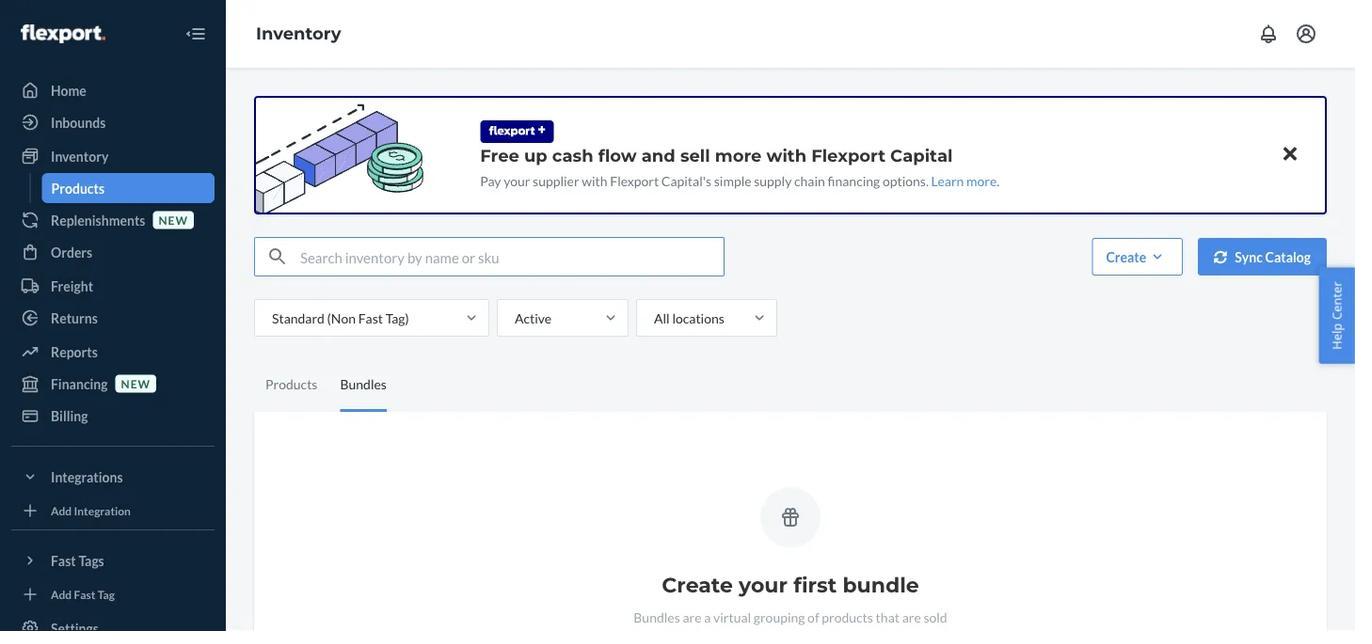 Task type: locate. For each thing, give the bounding box(es) containing it.
free up cash flow and sell more with flexport capital pay your supplier with flexport capital's simple supply chain financing options. learn more .
[[480, 145, 1000, 189]]

inventory
[[256, 23, 341, 44], [51, 148, 109, 164]]

with up supply
[[767, 145, 807, 166]]

add down fast tags
[[51, 588, 72, 602]]

0 horizontal spatial new
[[121, 377, 151, 391]]

0 vertical spatial bundles
[[340, 377, 387, 393]]

(non
[[327, 310, 356, 326]]

products down standard
[[266, 377, 318, 393]]

0 vertical spatial create
[[1107, 249, 1147, 265]]

.
[[997, 173, 1000, 189]]

bundles for bundles are a virtual grouping of products that are sold together.
[[634, 610, 681, 626]]

0 vertical spatial with
[[767, 145, 807, 166]]

inventory link
[[256, 23, 341, 44], [11, 141, 215, 171]]

products inside 'link'
[[51, 180, 105, 196]]

1 vertical spatial add
[[51, 588, 72, 602]]

0 vertical spatial fast
[[358, 310, 383, 326]]

your
[[504, 173, 531, 189], [739, 573, 788, 598]]

new down the "products" 'link'
[[159, 213, 188, 227]]

close image
[[1284, 143, 1298, 165]]

1 horizontal spatial flexport
[[812, 145, 886, 166]]

new for financing
[[121, 377, 151, 391]]

add for add integration
[[51, 504, 72, 518]]

1 vertical spatial more
[[967, 173, 997, 189]]

all locations
[[654, 310, 725, 326]]

add inside add fast tag link
[[51, 588, 72, 602]]

1 vertical spatial new
[[121, 377, 151, 391]]

1 horizontal spatial create
[[1107, 249, 1147, 265]]

1 horizontal spatial more
[[967, 173, 997, 189]]

1 horizontal spatial products
[[266, 377, 318, 393]]

integrations
[[51, 469, 123, 485]]

flexport up financing
[[812, 145, 886, 166]]

integrations button
[[11, 462, 215, 492]]

new
[[159, 213, 188, 227], [121, 377, 151, 391]]

bundles are a virtual grouping of products that are sold together.
[[634, 610, 948, 632]]

0 horizontal spatial your
[[504, 173, 531, 189]]

create inside button
[[1107, 249, 1147, 265]]

1 vertical spatial with
[[582, 173, 608, 189]]

are left a
[[683, 610, 702, 626]]

active
[[515, 310, 552, 326]]

flexport
[[812, 145, 886, 166], [610, 173, 659, 189]]

more right 'learn'
[[967, 173, 997, 189]]

0 horizontal spatial bundles
[[340, 377, 387, 393]]

1 horizontal spatial with
[[767, 145, 807, 166]]

0 vertical spatial flexport
[[812, 145, 886, 166]]

add left 'integration'
[[51, 504, 72, 518]]

1 add from the top
[[51, 504, 72, 518]]

0 horizontal spatial more
[[715, 145, 762, 166]]

replenishments
[[51, 212, 145, 228]]

new down reports link
[[121, 377, 151, 391]]

0 vertical spatial your
[[504, 173, 531, 189]]

1 vertical spatial fast
[[51, 553, 76, 569]]

and
[[642, 145, 676, 166]]

create your first bundle
[[662, 573, 920, 598]]

add integration
[[51, 504, 131, 518]]

reports link
[[11, 337, 215, 367]]

are
[[683, 610, 702, 626], [903, 610, 922, 626]]

with down the cash
[[582, 173, 608, 189]]

tags
[[79, 553, 104, 569]]

flexport down flow
[[610, 173, 659, 189]]

supply
[[754, 173, 792, 189]]

tag
[[98, 588, 115, 602]]

0 vertical spatial new
[[159, 213, 188, 227]]

products
[[51, 180, 105, 196], [266, 377, 318, 393]]

1 vertical spatial create
[[662, 573, 733, 598]]

create button
[[1093, 238, 1184, 276]]

0 horizontal spatial create
[[662, 573, 733, 598]]

0 horizontal spatial products
[[51, 180, 105, 196]]

bundles
[[340, 377, 387, 393], [634, 610, 681, 626]]

freight
[[51, 278, 93, 294]]

create
[[1107, 249, 1147, 265], [662, 573, 733, 598]]

fast left tag
[[74, 588, 96, 602]]

catalog
[[1266, 249, 1312, 265]]

capital
[[891, 145, 953, 166]]

inbounds
[[51, 114, 106, 130]]

1 horizontal spatial new
[[159, 213, 188, 227]]

2 add from the top
[[51, 588, 72, 602]]

help
[[1329, 323, 1346, 350]]

1 vertical spatial inventory
[[51, 148, 109, 164]]

fast tags
[[51, 553, 104, 569]]

Search inventory by name or sku text field
[[300, 238, 724, 276]]

0 horizontal spatial with
[[582, 173, 608, 189]]

standard (non fast tag)
[[272, 310, 409, 326]]

returns link
[[11, 303, 215, 333]]

2 vertical spatial fast
[[74, 588, 96, 602]]

1 horizontal spatial inventory link
[[256, 23, 341, 44]]

products up replenishments
[[51, 180, 105, 196]]

1 vertical spatial bundles
[[634, 610, 681, 626]]

bundles left a
[[634, 610, 681, 626]]

add
[[51, 504, 72, 518], [51, 588, 72, 602]]

home link
[[11, 75, 215, 105]]

more
[[715, 145, 762, 166], [967, 173, 997, 189]]

together.
[[687, 629, 739, 632]]

your up the grouping
[[739, 573, 788, 598]]

are left sold
[[903, 610, 922, 626]]

1 horizontal spatial are
[[903, 610, 922, 626]]

0 vertical spatial inventory
[[256, 23, 341, 44]]

1 horizontal spatial bundles
[[634, 610, 681, 626]]

bundles inside bundles are a virtual grouping of products that are sold together.
[[634, 610, 681, 626]]

add integration link
[[11, 500, 215, 523]]

0 vertical spatial add
[[51, 504, 72, 518]]

0 horizontal spatial are
[[683, 610, 702, 626]]

0 vertical spatial products
[[51, 180, 105, 196]]

open account menu image
[[1296, 23, 1318, 45]]

add fast tag link
[[11, 584, 215, 606]]

fast
[[358, 310, 383, 326], [51, 553, 76, 569], [74, 588, 96, 602]]

0 horizontal spatial inventory link
[[11, 141, 215, 171]]

add inside add integration link
[[51, 504, 72, 518]]

your right pay
[[504, 173, 531, 189]]

with
[[767, 145, 807, 166], [582, 173, 608, 189]]

bundles down (non
[[340, 377, 387, 393]]

1 vertical spatial your
[[739, 573, 788, 598]]

1 vertical spatial inventory link
[[11, 141, 215, 171]]

more up "simple"
[[715, 145, 762, 166]]

0 horizontal spatial flexport
[[610, 173, 659, 189]]

1 are from the left
[[683, 610, 702, 626]]

grouping
[[754, 610, 805, 626]]

products link
[[42, 173, 215, 203]]

capital's
[[662, 173, 712, 189]]

home
[[51, 82, 86, 98]]

fast left tag)
[[358, 310, 383, 326]]

fast left tags
[[51, 553, 76, 569]]



Task type: describe. For each thing, give the bounding box(es) containing it.
first
[[794, 573, 837, 598]]

free
[[480, 145, 520, 166]]

1 horizontal spatial inventory
[[256, 23, 341, 44]]

of
[[808, 610, 820, 626]]

virtual
[[714, 610, 752, 626]]

learn
[[932, 173, 965, 189]]

inbounds link
[[11, 107, 215, 137]]

integration
[[74, 504, 131, 518]]

bundle
[[843, 573, 920, 598]]

2 are from the left
[[903, 610, 922, 626]]

1 vertical spatial flexport
[[610, 173, 659, 189]]

sold
[[924, 610, 948, 626]]

pay
[[480, 173, 501, 189]]

all
[[654, 310, 670, 326]]

0 horizontal spatial inventory
[[51, 148, 109, 164]]

standard
[[272, 310, 325, 326]]

returns
[[51, 310, 98, 326]]

supplier
[[533, 173, 580, 189]]

sync
[[1236, 249, 1264, 265]]

sync catalog button
[[1199, 238, 1328, 276]]

orders link
[[11, 237, 215, 267]]

your inside free up cash flow and sell more with flexport capital pay your supplier with flexport capital's simple supply chain financing options. learn more .
[[504, 173, 531, 189]]

financing
[[51, 376, 108, 392]]

help center button
[[1320, 268, 1356, 364]]

billing link
[[11, 401, 215, 431]]

1 vertical spatial products
[[266, 377, 318, 393]]

reports
[[51, 344, 98, 360]]

flexport logo image
[[21, 24, 105, 43]]

simple
[[714, 173, 752, 189]]

sync catalog
[[1236, 249, 1312, 265]]

0 vertical spatial inventory link
[[256, 23, 341, 44]]

add fast tag
[[51, 588, 115, 602]]

flow
[[599, 145, 637, 166]]

sync alt image
[[1215, 251, 1228, 264]]

center
[[1329, 282, 1346, 320]]

freight link
[[11, 271, 215, 301]]

products
[[822, 610, 874, 626]]

chain
[[795, 173, 826, 189]]

fast inside dropdown button
[[51, 553, 76, 569]]

a
[[705, 610, 711, 626]]

create for create
[[1107, 249, 1147, 265]]

financing
[[828, 173, 881, 189]]

sell
[[681, 145, 711, 166]]

1 horizontal spatial your
[[739, 573, 788, 598]]

orders
[[51, 244, 92, 260]]

bundles for bundles
[[340, 377, 387, 393]]

options.
[[883, 173, 929, 189]]

fast tags button
[[11, 546, 215, 576]]

tag)
[[386, 310, 409, 326]]

locations
[[673, 310, 725, 326]]

create for create your first bundle
[[662, 573, 733, 598]]

add for add fast tag
[[51, 588, 72, 602]]

close navigation image
[[185, 23, 207, 45]]

help center
[[1329, 282, 1346, 350]]

up
[[524, 145, 548, 166]]

learn more link
[[932, 173, 997, 189]]

new for replenishments
[[159, 213, 188, 227]]

open notifications image
[[1258, 23, 1281, 45]]

billing
[[51, 408, 88, 424]]

0 vertical spatial more
[[715, 145, 762, 166]]

cash
[[553, 145, 594, 166]]

that
[[876, 610, 900, 626]]



Task type: vqa. For each thing, say whether or not it's contained in the screenshot.
talk to support button
no



